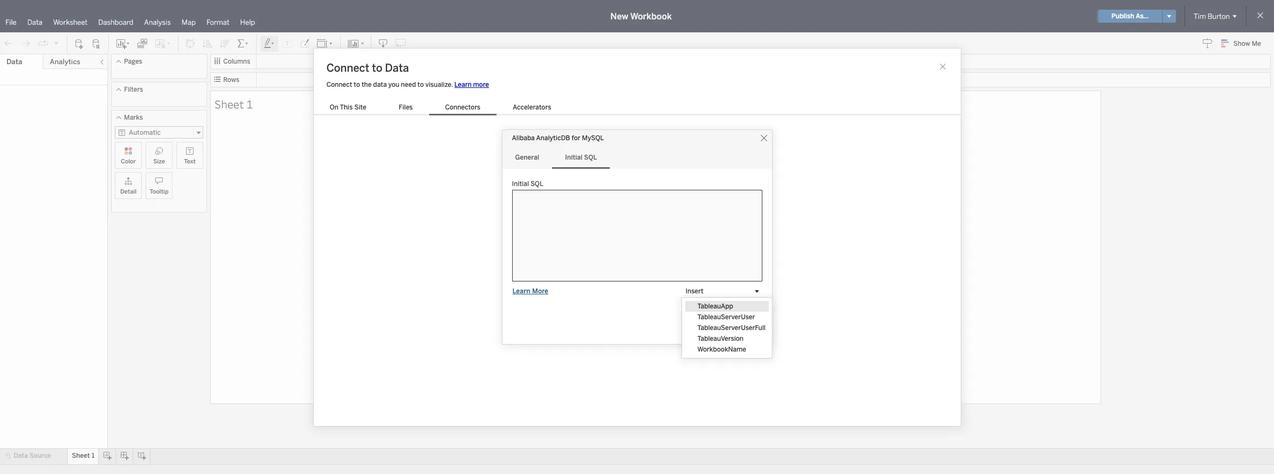 Task type: vqa. For each thing, say whether or not it's contained in the screenshot.
you
yes



Task type: describe. For each thing, give the bounding box(es) containing it.
list box containing tableauapp
[[682, 298, 772, 358]]

1 vertical spatial 1
[[92, 452, 95, 459]]

2 horizontal spatial to
[[418, 81, 424, 88]]

totals image
[[237, 38, 250, 49]]

text
[[184, 158, 196, 165]]

burton
[[1208, 12, 1230, 20]]

mysql
[[582, 134, 604, 142]]

data guide image
[[1202, 38, 1213, 49]]

show/hide cards image
[[347, 38, 365, 49]]

tableauapp tableauserveruser tableauserveruserfull tableauversion workbookname
[[698, 303, 766, 353]]

connect to the data you need to visualize. learn more
[[327, 81, 489, 88]]

format workbook image
[[299, 38, 310, 49]]

sign in
[[726, 326, 747, 333]]

0 horizontal spatial initial
[[512, 180, 529, 188]]

show me
[[1234, 40, 1261, 47]]

dashboard
[[98, 18, 133, 26]]

new
[[610, 11, 628, 21]]

marks
[[124, 114, 143, 121]]

fit image
[[317, 38, 334, 49]]

data left source
[[13, 452, 28, 459]]

data source
[[13, 452, 51, 459]]

data up you
[[385, 61, 409, 74]]

publish as...
[[1112, 12, 1149, 20]]

0 horizontal spatial sheet
[[72, 452, 90, 459]]

analytics
[[50, 58, 80, 66]]

need
[[401, 81, 416, 88]]

tooltip
[[150, 188, 169, 195]]

visualize.
[[425, 81, 453, 88]]

clear sheet image
[[154, 38, 171, 49]]

size
[[153, 158, 165, 165]]

tim burton
[[1194, 12, 1230, 20]]

download image
[[378, 38, 389, 49]]

in
[[741, 326, 747, 333]]

swap rows and columns image
[[185, 38, 196, 49]]

analysis
[[144, 18, 171, 26]]

redo image
[[20, 38, 31, 49]]

0 vertical spatial 1
[[246, 96, 253, 111]]

sign
[[726, 326, 740, 333]]

learn more link
[[454, 81, 489, 88]]

modular connection dialog tabs tab list
[[502, 146, 772, 169]]

collapse image
[[99, 59, 105, 65]]

filters
[[124, 86, 143, 93]]

worksheet
[[53, 18, 88, 26]]

0 horizontal spatial initial sql
[[512, 180, 543, 188]]

this
[[340, 103, 353, 111]]

connect for connect to data
[[327, 61, 369, 74]]

0 vertical spatial sheet
[[215, 96, 244, 111]]

more
[[532, 287, 548, 295]]

more
[[473, 81, 489, 88]]

file
[[5, 18, 17, 26]]

0 vertical spatial learn
[[454, 81, 472, 88]]

show labels image
[[282, 38, 293, 49]]

sort descending image
[[219, 38, 230, 49]]

Initial SQL text field
[[512, 190, 762, 281]]

initial sql inside modular connection dialog tabs 'tab list'
[[565, 154, 597, 161]]

the
[[362, 81, 372, 88]]

new data source image
[[74, 38, 85, 49]]

files
[[399, 103, 413, 111]]

insert button
[[681, 285, 762, 298]]

general
[[515, 154, 539, 161]]



Task type: locate. For each thing, give the bounding box(es) containing it.
tim
[[1194, 12, 1206, 20]]

on this site
[[330, 103, 366, 111]]

accelerators
[[513, 103, 551, 111]]

sheet 1 right source
[[72, 452, 95, 459]]

sheet down the rows
[[215, 96, 244, 111]]

data
[[373, 81, 387, 88]]

0 horizontal spatial list box
[[314, 101, 567, 115]]

connect up the the
[[327, 61, 369, 74]]

for
[[572, 134, 580, 142]]

initial
[[565, 154, 583, 161], [512, 180, 529, 188]]

0 vertical spatial sheet 1
[[215, 96, 253, 111]]

new worksheet image
[[115, 38, 131, 49]]

source
[[29, 452, 51, 459]]

sheet 1
[[215, 96, 253, 111], [72, 452, 95, 459]]

1 down columns
[[246, 96, 253, 111]]

sheet
[[215, 96, 244, 111], [72, 452, 90, 459]]

list box containing on this site
[[314, 101, 567, 115]]

alibaba analyticdb for mysql dialog
[[502, 130, 772, 344]]

help
[[240, 18, 255, 26]]

detail
[[120, 188, 136, 195]]

sheet 1 down the rows
[[215, 96, 253, 111]]

initial down general
[[512, 180, 529, 188]]

workbookname
[[698, 346, 746, 353]]

to up the data
[[372, 61, 382, 74]]

alibaba
[[512, 134, 535, 142]]

insert
[[686, 287, 704, 295]]

1 horizontal spatial to
[[372, 61, 382, 74]]

me
[[1252, 40, 1261, 47]]

sql
[[584, 154, 597, 161], [531, 180, 543, 188]]

publish as... button
[[1098, 10, 1163, 23]]

0 vertical spatial initial sql
[[565, 154, 597, 161]]

you
[[388, 81, 399, 88]]

workbook
[[630, 11, 672, 21]]

1 horizontal spatial sheet
[[215, 96, 244, 111]]

alibaba analyticdb for mysql
[[512, 134, 604, 142]]

0 horizontal spatial sql
[[531, 180, 543, 188]]

1 vertical spatial sql
[[531, 180, 543, 188]]

to for the
[[354, 81, 360, 88]]

publish
[[1112, 12, 1134, 20]]

0 vertical spatial sql
[[584, 154, 597, 161]]

tableauserveruserfull
[[698, 324, 766, 332]]

pause auto updates image
[[91, 38, 102, 49]]

map
[[182, 18, 196, 26]]

initial sql down for
[[565, 154, 597, 161]]

show me button
[[1216, 35, 1271, 52]]

as...
[[1136, 12, 1149, 20]]

replay animation image right redo icon
[[38, 38, 49, 49]]

data down undo icon on the left top of the page
[[6, 58, 22, 66]]

connect to data
[[327, 61, 409, 74]]

list box
[[314, 101, 567, 115], [682, 298, 772, 358]]

1 horizontal spatial sql
[[584, 154, 597, 161]]

sql down mysql
[[584, 154, 597, 161]]

data
[[27, 18, 42, 26], [6, 58, 22, 66], [385, 61, 409, 74], [13, 452, 28, 459]]

connect up "on"
[[327, 81, 352, 88]]

connect for connect to the data you need to visualize. learn more
[[327, 81, 352, 88]]

tableauversion
[[698, 335, 744, 342]]

0 vertical spatial initial
[[565, 154, 583, 161]]

duplicate image
[[137, 38, 148, 49]]

to for data
[[372, 61, 382, 74]]

to left the the
[[354, 81, 360, 88]]

site
[[354, 103, 366, 111]]

1 vertical spatial initial sql
[[512, 180, 543, 188]]

tableauserveruser
[[698, 313, 755, 321]]

initial sql down general
[[512, 180, 543, 188]]

1 horizontal spatial replay animation image
[[53, 40, 59, 46]]

color
[[121, 158, 136, 165]]

initial inside modular connection dialog tabs 'tab list'
[[565, 154, 583, 161]]

new workbook
[[610, 11, 672, 21]]

sign in button
[[710, 323, 762, 336]]

1 horizontal spatial initial sql
[[565, 154, 597, 161]]

sql inside modular connection dialog tabs 'tab list'
[[584, 154, 597, 161]]

1 horizontal spatial learn
[[513, 287, 531, 295]]

1 horizontal spatial sheet 1
[[215, 96, 253, 111]]

1
[[246, 96, 253, 111], [92, 452, 95, 459]]

to use edit in desktop, save the workbook outside of personal space image
[[395, 38, 406, 49]]

1 vertical spatial connect
[[327, 81, 352, 88]]

connect
[[327, 61, 369, 74], [327, 81, 352, 88]]

on
[[330, 103, 338, 111]]

to
[[372, 61, 382, 74], [354, 81, 360, 88], [418, 81, 424, 88]]

learn more
[[513, 287, 548, 295]]

0 vertical spatial connect
[[327, 61, 369, 74]]

sql down general
[[531, 180, 543, 188]]

0 horizontal spatial learn
[[454, 81, 472, 88]]

0 horizontal spatial to
[[354, 81, 360, 88]]

columns
[[223, 58, 250, 65]]

analyticdb
[[536, 134, 570, 142]]

learn
[[454, 81, 472, 88], [513, 287, 531, 295]]

tableauapp
[[698, 303, 733, 310]]

data up redo icon
[[27, 18, 42, 26]]

0 horizontal spatial 1
[[92, 452, 95, 459]]

initial sql
[[565, 154, 597, 161], [512, 180, 543, 188]]

undo image
[[3, 38, 14, 49]]

sheet right source
[[72, 452, 90, 459]]

sort ascending image
[[202, 38, 213, 49]]

1 right source
[[92, 452, 95, 459]]

0 vertical spatial list box
[[314, 101, 567, 115]]

1 vertical spatial sheet 1
[[72, 452, 95, 459]]

1 vertical spatial list box
[[682, 298, 772, 358]]

1 connect from the top
[[327, 61, 369, 74]]

1 horizontal spatial 1
[[246, 96, 253, 111]]

initial down for
[[565, 154, 583, 161]]

1 horizontal spatial list box
[[682, 298, 772, 358]]

1 vertical spatial sheet
[[72, 452, 90, 459]]

replay animation image
[[38, 38, 49, 49], [53, 40, 59, 46]]

highlight image
[[263, 38, 276, 49]]

format
[[206, 18, 230, 26]]

rows
[[223, 76, 239, 84]]

pages
[[124, 58, 142, 65]]

learn inside 'alibaba analyticdb for mysql' dialog
[[513, 287, 531, 295]]

learn more link
[[512, 287, 549, 296]]

0 horizontal spatial replay animation image
[[38, 38, 49, 49]]

replay animation image up analytics
[[53, 40, 59, 46]]

1 vertical spatial initial
[[512, 180, 529, 188]]

to right need
[[418, 81, 424, 88]]

0 horizontal spatial sheet 1
[[72, 452, 95, 459]]

2 connect from the top
[[327, 81, 352, 88]]

1 vertical spatial learn
[[513, 287, 531, 295]]

1 horizontal spatial initial
[[565, 154, 583, 161]]

show
[[1234, 40, 1250, 47]]

connectors
[[445, 103, 481, 111]]



